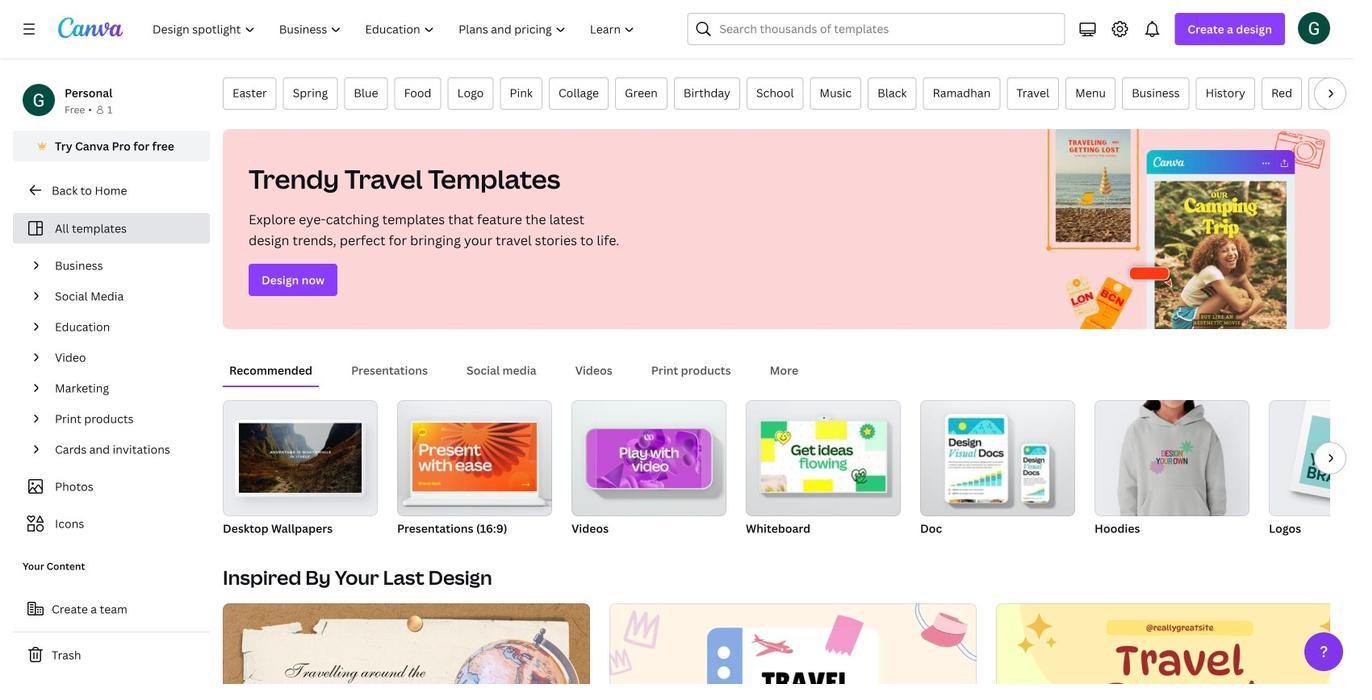 Task type: locate. For each thing, give the bounding box(es) containing it.
hoodie image
[[1095, 400, 1250, 517], [1144, 434, 1201, 480]]

top level navigation element
[[142, 13, 649, 45]]

video image
[[572, 400, 727, 517], [597, 429, 702, 488]]

presentation (16:9) image
[[397, 400, 552, 517], [412, 423, 537, 492]]

Search search field
[[720, 14, 1055, 44]]

blue and orange travel journal illustrative presentation image
[[996, 604, 1356, 685]]

whiteboard image
[[746, 400, 901, 517], [761, 422, 886, 492]]

brown and beige scrapbook travel and tourism presentation image
[[223, 604, 590, 685]]

doc image
[[920, 400, 1075, 517], [920, 400, 1075, 517]]

None search field
[[687, 13, 1065, 45]]

desktop wallpaper image
[[223, 400, 378, 517], [239, 423, 362, 493]]



Task type: describe. For each thing, give the bounding box(es) containing it.
trendy travel templates image
[[1030, 129, 1330, 329]]

logo image
[[1269, 400, 1356, 517]]

greg robinson image
[[1298, 12, 1330, 44]]

colorful illustration travel plan presentation image
[[610, 604, 977, 685]]



Task type: vqa. For each thing, say whether or not it's contained in the screenshot.
logo within the visualize your logo on any product create realistic product mockups using your design with the smartmockups integration.
no



